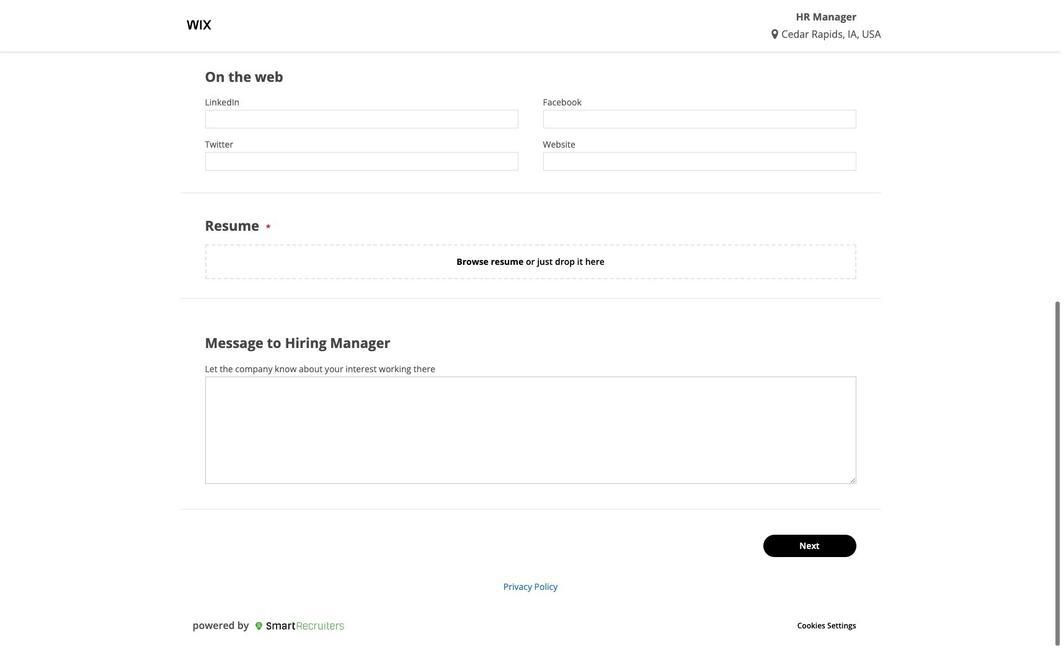 Task type: locate. For each thing, give the bounding box(es) containing it.
location image
[[772, 29, 782, 39]]

wix logo image
[[180, 6, 217, 43]]



Task type: vqa. For each thing, say whether or not it's contained in the screenshot.
the Location image
yes



